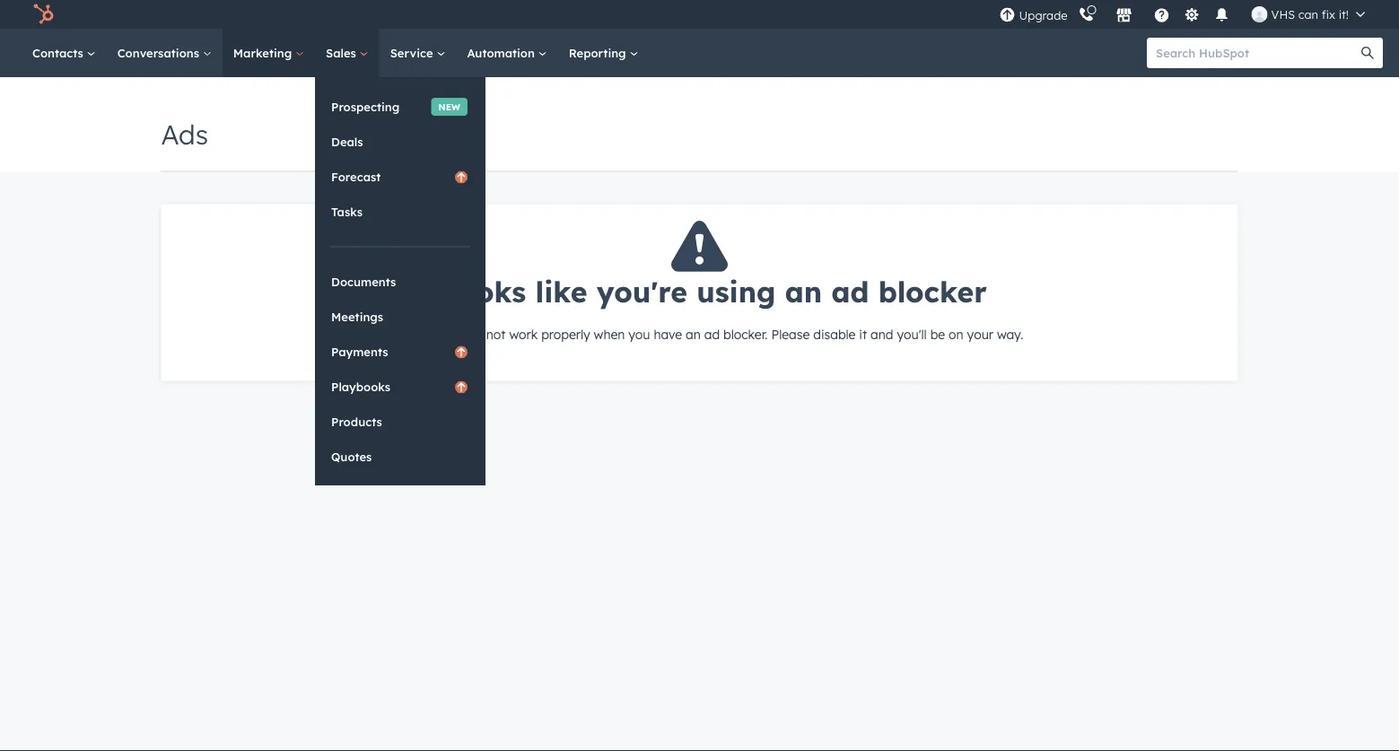 Task type: describe. For each thing, give the bounding box(es) containing it.
documents link
[[315, 265, 486, 299]]

meetings
[[331, 309, 383, 324]]

quotes link
[[315, 440, 486, 474]]

conversations
[[117, 45, 203, 60]]

quotes
[[331, 449, 372, 464]]

service link
[[379, 29, 456, 77]]

hubspot ads may not work properly when you have an ad blocker. please disable it and you'll be on your way.
[[376, 326, 1024, 342]]

forecast
[[331, 169, 381, 184]]

marketplaces button
[[1105, 0, 1143, 29]]

upgrade
[[1019, 8, 1068, 23]]

sales menu
[[315, 77, 486, 486]]

1 horizontal spatial ad
[[831, 273, 869, 309]]

it
[[412, 273, 440, 309]]

vhs
[[1271, 7, 1295, 22]]

hubspot link
[[22, 4, 67, 25]]

products
[[331, 414, 382, 429]]

tasks link
[[315, 195, 486, 229]]

way.
[[997, 326, 1024, 342]]

you're
[[597, 273, 687, 309]]

eloise francis image
[[1252, 6, 1268, 22]]

search button
[[1353, 38, 1383, 68]]

marketing
[[233, 45, 295, 60]]

playbooks
[[331, 379, 391, 394]]

when
[[594, 326, 625, 342]]

fix
[[1322, 7, 1336, 22]]

it
[[859, 326, 867, 342]]

settings link
[[1181, 5, 1203, 24]]

it!
[[1339, 7, 1349, 22]]

hubspot
[[376, 326, 428, 342]]

deals link
[[315, 125, 486, 159]]

work
[[509, 326, 538, 342]]

playbooks link
[[315, 370, 486, 404]]

help image
[[1154, 8, 1170, 24]]

please
[[771, 326, 810, 342]]

properly
[[541, 326, 590, 342]]

1 vertical spatial ad
[[704, 326, 720, 342]]

payments link
[[315, 335, 486, 369]]

products link
[[315, 405, 486, 439]]

marketplaces image
[[1116, 8, 1132, 24]]

sales link
[[315, 29, 379, 77]]

help button
[[1147, 0, 1177, 29]]

looks
[[449, 273, 526, 309]]



Task type: locate. For each thing, give the bounding box(es) containing it.
not
[[486, 326, 506, 342]]

payments
[[331, 344, 388, 359]]

have
[[654, 326, 682, 342]]

marketing link
[[222, 29, 315, 77]]

automation
[[467, 45, 538, 60]]

notifications button
[[1207, 0, 1237, 29]]

settings image
[[1184, 8, 1200, 24]]

and
[[871, 326, 894, 342]]

hubspot image
[[32, 4, 54, 25]]

ad left blocker. on the right top of the page
[[704, 326, 720, 342]]

be
[[930, 326, 945, 342]]

you'll
[[897, 326, 927, 342]]

ad
[[831, 273, 869, 309], [704, 326, 720, 342]]

on
[[949, 326, 964, 342]]

ads
[[432, 326, 453, 342]]

automation link
[[456, 29, 558, 77]]

an up 'please'
[[785, 273, 822, 309]]

reporting
[[569, 45, 630, 60]]

upgrade image
[[1000, 8, 1016, 24]]

calling icon image
[[1078, 7, 1095, 23]]

vhs can fix it!
[[1271, 7, 1349, 22]]

disable
[[813, 326, 856, 342]]

0 horizontal spatial ad
[[704, 326, 720, 342]]

0 vertical spatial an
[[785, 273, 822, 309]]

deals
[[331, 134, 363, 149]]

can
[[1299, 7, 1319, 22]]

contacts link
[[22, 29, 107, 77]]

menu
[[998, 0, 1378, 29]]

like
[[535, 273, 587, 309]]

documents
[[331, 274, 396, 289]]

contacts
[[32, 45, 87, 60]]

ad up it at the top
[[831, 273, 869, 309]]

notifications image
[[1214, 8, 1230, 24]]

calling icon button
[[1071, 2, 1102, 26]]

prospecting
[[331, 99, 400, 114]]

blocker
[[878, 273, 987, 309]]

ads
[[161, 118, 208, 151]]

0 vertical spatial ad
[[831, 273, 869, 309]]

using
[[697, 273, 776, 309]]

0 horizontal spatial an
[[686, 326, 701, 342]]

your
[[967, 326, 994, 342]]

1 vertical spatial an
[[686, 326, 701, 342]]

you
[[629, 326, 650, 342]]

an
[[785, 273, 822, 309], [686, 326, 701, 342]]

an right have
[[686, 326, 701, 342]]

reporting link
[[558, 29, 649, 77]]

tasks
[[331, 204, 363, 219]]

menu containing vhs can fix it!
[[998, 0, 1378, 29]]

blocker.
[[723, 326, 768, 342]]

service
[[390, 45, 437, 60]]

forecast link
[[315, 160, 486, 194]]

may
[[457, 326, 483, 342]]

vhs can fix it! button
[[1241, 0, 1376, 29]]

search image
[[1362, 47, 1374, 59]]

new
[[439, 101, 460, 112]]

meetings link
[[315, 300, 486, 334]]

Search HubSpot search field
[[1147, 38, 1367, 68]]

sales
[[326, 45, 360, 60]]

conversations link
[[107, 29, 222, 77]]

1 horizontal spatial an
[[785, 273, 822, 309]]

it looks like you're using an ad blocker
[[412, 273, 987, 309]]



Task type: vqa. For each thing, say whether or not it's contained in the screenshot.
Conversation created from email via
no



